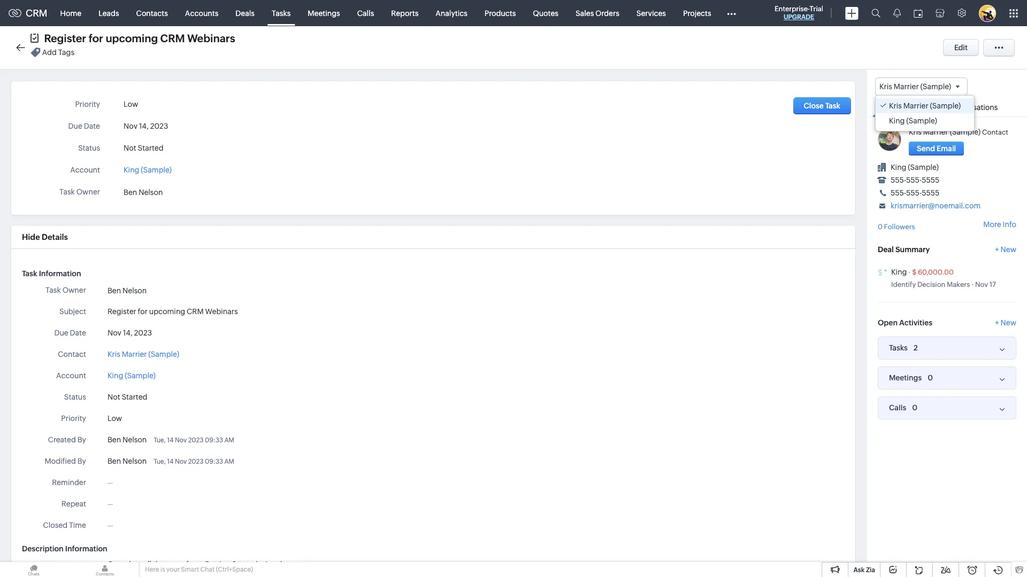 Task type: vqa. For each thing, say whether or not it's contained in the screenshot.
All Extensions link at the left
no



Task type: locate. For each thing, give the bounding box(es) containing it.
2 tue, 14 nov 2023 09:33 am from the top
[[154, 458, 234, 466]]

0 for meetings
[[928, 374, 933, 382]]

1 vertical spatial webinars
[[205, 308, 238, 316]]

1 vertical spatial + new
[[995, 319, 1016, 327]]

1 horizontal spatial kris marrier (sample) link
[[909, 128, 981, 137]]

1 5555 from the top
[[922, 176, 940, 185]]

1 vertical spatial 555-555-5555
[[891, 189, 940, 197]]

smart
[[181, 567, 199, 574]]

1 14 from the top
[[167, 437, 174, 445]]

info left timeline
[[878, 103, 891, 112]]

1 horizontal spatial contact
[[982, 128, 1008, 137]]

2 + new from the top
[[995, 319, 1016, 327]]

1 vertical spatial upcoming
[[149, 308, 185, 316]]

(sample)
[[920, 82, 951, 91], [930, 102, 961, 110], [906, 117, 937, 125], [950, 128, 981, 137], [908, 163, 939, 172], [141, 166, 172, 174], [148, 350, 179, 359], [125, 372, 156, 380]]

closed time
[[43, 522, 86, 530]]

am for modified by
[[224, 458, 234, 466]]

upgrade
[[784, 13, 814, 21]]

tree containing kris marrier (sample)
[[876, 96, 974, 131]]

all
[[144, 561, 151, 569]]

1 vertical spatial +
[[995, 319, 999, 327]]

1 tue, from the top
[[154, 437, 166, 445]]

create menu element
[[839, 0, 865, 26]]

0 vertical spatial ·
[[908, 268, 911, 276]]

0 vertical spatial owner
[[76, 188, 100, 196]]

0 vertical spatial account
[[70, 166, 100, 174]]

create menu image
[[845, 7, 859, 20]]

0 vertical spatial kris marrier (sample) link
[[909, 128, 981, 137]]

calendar image
[[914, 9, 923, 17]]

upcoming
[[106, 32, 158, 44], [149, 308, 185, 316]]

0 vertical spatial upcoming
[[106, 32, 158, 44]]

task owner
[[59, 188, 100, 196], [45, 286, 86, 295]]

by right modified on the left bottom of the page
[[77, 457, 86, 466]]

+ down 17
[[995, 319, 999, 327]]

not started
[[124, 144, 163, 152], [107, 393, 147, 402]]

steps
[[166, 561, 184, 569]]

1 vertical spatial priority
[[61, 415, 86, 423]]

1 vertical spatial 14
[[167, 458, 174, 466]]

projects link
[[675, 0, 720, 26]]

task owner down 'task information'
[[45, 286, 86, 295]]

started
[[138, 144, 163, 152], [122, 393, 147, 402], [232, 561, 258, 569]]

makers
[[947, 281, 970, 289]]

enterprise-trial upgrade
[[775, 5, 823, 21]]

add tags
[[42, 48, 74, 57]]

2 tue, from the top
[[154, 458, 166, 466]]

1 vertical spatial account
[[56, 372, 86, 380]]

0 vertical spatial information
[[39, 270, 81, 278]]

60,000.00
[[918, 268, 954, 276]]

marrier inside tree
[[903, 102, 928, 110]]

contacts image
[[71, 563, 139, 578]]

0 vertical spatial new
[[1001, 245, 1016, 254]]

information down time at the left of page
[[65, 545, 107, 554]]

ask
[[853, 567, 865, 575]]

new
[[1001, 245, 1016, 254], [1001, 319, 1016, 327]]

1 horizontal spatial low
[[124, 100, 138, 109]]

information
[[39, 270, 81, 278], [65, 545, 107, 554]]

0 vertical spatial due date
[[68, 122, 100, 131]]

0 vertical spatial register for upcoming crm webinars
[[44, 32, 235, 44]]

nelson
[[139, 188, 163, 197], [123, 287, 147, 295], [123, 436, 147, 445], [123, 457, 147, 466]]

1 vertical spatial tue,
[[154, 458, 166, 466]]

by for created by
[[77, 436, 86, 445]]

crm
[[26, 7, 47, 19], [160, 32, 185, 44], [187, 308, 204, 316]]

info right more
[[1003, 221, 1016, 229]]

profile element
[[973, 0, 1003, 26]]

task owner up the details
[[59, 188, 100, 196]]

repeat
[[61, 500, 86, 509]]

+ new link
[[995, 245, 1016, 259]]

0 vertical spatial contact
[[982, 128, 1008, 137]]

nov
[[124, 122, 137, 131], [975, 281, 988, 289], [107, 329, 121, 338], [175, 437, 187, 445], [175, 458, 187, 466]]

ben nelson
[[124, 188, 163, 197], [107, 287, 147, 295], [107, 436, 147, 445], [107, 457, 147, 466]]

register
[[44, 32, 86, 44], [107, 308, 136, 316]]

information down the details
[[39, 270, 81, 278]]

am
[[224, 437, 234, 445], [224, 458, 234, 466]]

2 am from the top
[[224, 458, 234, 466]]

am for created by
[[224, 437, 234, 445]]

1 + new from the top
[[995, 245, 1016, 254]]

2 by from the top
[[77, 457, 86, 466]]

by right created
[[77, 436, 86, 445]]

date
[[84, 122, 100, 131], [70, 329, 86, 338]]

1 horizontal spatial for
[[138, 308, 148, 316]]

· right makers
[[971, 281, 974, 289]]

nov inside king · $ 60,000.00 identify decision makers · nov 17
[[975, 281, 988, 289]]

deals
[[236, 9, 255, 17]]

2 5555 from the top
[[922, 189, 940, 197]]

tasks left 2
[[889, 344, 908, 353]]

1 vertical spatial 0
[[928, 374, 933, 382]]

info link
[[873, 96, 897, 117]]

+ new down "more info" link
[[995, 245, 1016, 254]]

1 vertical spatial register
[[107, 308, 136, 316]]

0 vertical spatial for
[[89, 32, 103, 44]]

here
[[145, 567, 159, 574]]

marrier inside "link"
[[122, 350, 147, 359]]

(ctrl+space)
[[216, 567, 253, 574]]

+
[[995, 245, 999, 254], [995, 319, 999, 327]]

meetings left calls link
[[308, 9, 340, 17]]

marrier
[[894, 82, 919, 91], [903, 102, 928, 110], [923, 128, 948, 137], [122, 350, 147, 359]]

0 horizontal spatial calls
[[357, 9, 374, 17]]

kris marrier (sample) link
[[909, 128, 981, 137], [107, 349, 179, 361]]

is
[[160, 567, 165, 574]]

0 vertical spatial description
[[22, 545, 64, 554]]

0 horizontal spatial register
[[44, 32, 86, 44]]

more info
[[983, 221, 1016, 229]]

1 horizontal spatial tasks
[[889, 344, 908, 353]]

09:33 for created by
[[205, 437, 223, 445]]

register for upcoming crm webinars
[[44, 32, 235, 44], [107, 308, 238, 316]]

0 vertical spatial 0
[[878, 223, 883, 231]]

0 horizontal spatial not
[[107, 393, 120, 402]]

1 vertical spatial new
[[1001, 319, 1016, 327]]

0 vertical spatial crm
[[26, 7, 47, 19]]

modified
[[45, 457, 76, 466]]

0 horizontal spatial low
[[107, 415, 122, 423]]

accounts link
[[176, 0, 227, 26]]

2 09:33 from the top
[[205, 458, 223, 466]]

description down description information
[[46, 562, 86, 570]]

1 09:33 from the top
[[205, 437, 223, 445]]

0 vertical spatial webinars
[[187, 32, 235, 44]]

0 vertical spatial kris marrier (sample)
[[879, 82, 951, 91]]

meetings down 2
[[889, 374, 922, 383]]

1 vertical spatial am
[[224, 458, 234, 466]]

0 vertical spatial not
[[124, 144, 136, 152]]

2 vertical spatial crm
[[187, 308, 204, 316]]

0
[[878, 223, 883, 231], [928, 374, 933, 382], [912, 404, 917, 412]]

+ new down 17
[[995, 319, 1016, 327]]

1 vertical spatial information
[[65, 545, 107, 554]]

1 vertical spatial 09:33
[[205, 458, 223, 466]]

1 vertical spatial kris marrier (sample) link
[[107, 349, 179, 361]]

2 horizontal spatial 0
[[928, 374, 933, 382]]

owner
[[76, 188, 100, 196], [62, 286, 86, 295]]

quotes link
[[524, 0, 567, 26]]

2 vertical spatial 0
[[912, 404, 917, 412]]

1 vertical spatial calls
[[889, 404, 906, 412]]

deals link
[[227, 0, 263, 26]]

0 horizontal spatial for
[[89, 32, 103, 44]]

14 for created by
[[167, 437, 174, 445]]

register up tags on the top left
[[44, 32, 86, 44]]

0 vertical spatial 14
[[167, 437, 174, 445]]

trial
[[810, 5, 823, 13]]

your
[[166, 567, 180, 574]]

status
[[78, 144, 100, 152], [64, 393, 86, 402]]

1 horizontal spatial info
[[1003, 221, 1016, 229]]

0 vertical spatial am
[[224, 437, 234, 445]]

tue, 14 nov 2023 09:33 am
[[154, 437, 234, 445], [154, 458, 234, 466]]

1 horizontal spatial meetings
[[889, 374, 922, 383]]

0 vertical spatial tue,
[[154, 437, 166, 445]]

contact
[[982, 128, 1008, 137], [58, 350, 86, 359]]

calls inside calls link
[[357, 9, 374, 17]]

tags
[[58, 48, 74, 57]]

(sample) inside field
[[920, 82, 951, 91]]

1 + from the top
[[995, 245, 999, 254]]

0 vertical spatial by
[[77, 436, 86, 445]]

signals element
[[887, 0, 907, 26]]

09:33 for modified by
[[205, 458, 223, 466]]

marrier inside field
[[894, 82, 919, 91]]

1 horizontal spatial 14,
[[139, 122, 149, 131]]

1 vertical spatial due
[[54, 329, 68, 338]]

1 tue, 14 nov 2023 09:33 am from the top
[[154, 437, 234, 445]]

1 by from the top
[[77, 436, 86, 445]]

1 vertical spatial not
[[107, 393, 120, 402]]

task
[[825, 102, 840, 110], [59, 188, 75, 196], [22, 270, 37, 278], [45, 286, 61, 295]]

0 vertical spatial info
[[878, 103, 891, 112]]

task up the details
[[59, 188, 75, 196]]

· left $
[[908, 268, 911, 276]]

0 vertical spatial calls
[[357, 9, 374, 17]]

wizard
[[259, 561, 282, 569]]

0 horizontal spatial 0
[[878, 223, 883, 231]]

0 horizontal spatial crm
[[26, 7, 47, 19]]

low
[[124, 100, 138, 109], [107, 415, 122, 423]]

+ down more info
[[995, 245, 999, 254]]

09:33
[[205, 437, 223, 445], [205, 458, 223, 466]]

0 horizontal spatial kris marrier (sample) link
[[107, 349, 179, 361]]

0 vertical spatial register
[[44, 32, 86, 44]]

tue, 14 nov 2023 09:33 am for created by
[[154, 437, 234, 445]]

sales
[[576, 9, 594, 17]]

contact down the conversations
[[982, 128, 1008, 137]]

0 vertical spatial +
[[995, 245, 999, 254]]

0 vertical spatial 5555
[[922, 176, 940, 185]]

king (sample) link
[[124, 163, 172, 174], [891, 163, 939, 172], [107, 371, 156, 382]]

conversations link
[[943, 96, 1003, 117]]

1 am from the top
[[224, 437, 234, 445]]

1 vertical spatial low
[[107, 415, 122, 423]]

1 vertical spatial ·
[[971, 281, 974, 289]]

from
[[186, 561, 203, 569]]

reports
[[391, 9, 418, 17]]

contact down "subject" at the bottom of page
[[58, 350, 86, 359]]

0 vertical spatial + new
[[995, 245, 1016, 254]]

1 vertical spatial status
[[64, 393, 86, 402]]

0 horizontal spatial tasks
[[272, 9, 291, 17]]

nov 14, 2023
[[124, 122, 168, 131], [107, 329, 152, 338]]

by
[[77, 436, 86, 445], [77, 457, 86, 466]]

tree
[[876, 96, 974, 131]]

0 vertical spatial low
[[124, 100, 138, 109]]

0 horizontal spatial meetings
[[308, 9, 340, 17]]

Other Modules field
[[720, 5, 743, 22]]

tasks right deals
[[272, 9, 291, 17]]

2 555-555-5555 from the top
[[891, 189, 940, 197]]

description up chats image
[[22, 545, 64, 554]]

priority
[[75, 100, 100, 109], [61, 415, 86, 423]]

0 vertical spatial status
[[78, 144, 100, 152]]

0 vertical spatial tue, 14 nov 2023 09:33 am
[[154, 437, 234, 445]]

king (sample)
[[889, 117, 937, 125], [891, 163, 939, 172], [124, 166, 172, 174], [107, 372, 156, 380]]

decision
[[917, 281, 945, 289]]

0 vertical spatial 09:33
[[205, 437, 223, 445]]

kris marrier (sample) inside field
[[879, 82, 951, 91]]

not
[[124, 144, 136, 152], [107, 393, 120, 402]]

due
[[68, 122, 82, 131], [54, 329, 68, 338]]

0 horizontal spatial contact
[[58, 350, 86, 359]]

tasks link
[[263, 0, 299, 26]]

2 14 from the top
[[167, 458, 174, 466]]

None button
[[909, 142, 964, 156]]

register right "subject" at the bottom of page
[[107, 308, 136, 316]]

open activities
[[878, 319, 932, 327]]

king
[[889, 117, 905, 125], [891, 163, 906, 172], [124, 166, 139, 174], [891, 268, 907, 276], [107, 372, 123, 380]]

ben
[[124, 188, 137, 197], [107, 287, 121, 295], [107, 436, 121, 445], [107, 457, 121, 466]]

description for description information
[[22, 545, 64, 554]]

0 vertical spatial meetings
[[308, 9, 340, 17]]

14,
[[139, 122, 149, 131], [123, 329, 133, 338]]



Task type: describe. For each thing, give the bounding box(es) containing it.
leads link
[[90, 0, 128, 26]]

0 vertical spatial task owner
[[59, 188, 100, 196]]

task down 'task information'
[[45, 286, 61, 295]]

search image
[[871, 9, 881, 18]]

0 vertical spatial 14,
[[139, 122, 149, 131]]

products
[[485, 9, 516, 17]]

1 vertical spatial register for upcoming crm webinars
[[107, 308, 238, 316]]

information for description information
[[65, 545, 107, 554]]

add
[[42, 48, 57, 57]]

hide details
[[22, 233, 68, 242]]

1 new from the top
[[1001, 245, 1016, 254]]

1 horizontal spatial not
[[124, 144, 136, 152]]

home link
[[52, 0, 90, 26]]

2 vertical spatial started
[[232, 561, 258, 569]]

king inside king · $ 60,000.00 identify decision makers · nov 17
[[891, 268, 907, 276]]

calls link
[[349, 0, 383, 26]]

0 vertical spatial not started
[[124, 144, 163, 152]]

tue, for modified by
[[154, 458, 166, 466]]

time
[[69, 522, 86, 530]]

more
[[983, 221, 1001, 229]]

more info link
[[983, 221, 1016, 229]]

2 new from the top
[[1001, 319, 1016, 327]]

tue, for created by
[[154, 437, 166, 445]]

king link
[[891, 268, 907, 276]]

meetings inside meetings link
[[308, 9, 340, 17]]

0 vertical spatial started
[[138, 144, 163, 152]]

quotes
[[533, 9, 558, 17]]

activities
[[899, 319, 932, 327]]

2
[[914, 344, 918, 352]]

getting
[[204, 561, 231, 569]]

1 vertical spatial owner
[[62, 286, 86, 295]]

closed
[[43, 522, 67, 530]]

1 horizontal spatial ·
[[971, 281, 974, 289]]

kris inside field
[[879, 82, 892, 91]]

1 vertical spatial contact
[[58, 350, 86, 359]]

sales orders
[[576, 9, 619, 17]]

task right close
[[825, 102, 840, 110]]

accounts
[[185, 9, 218, 17]]

sales orders link
[[567, 0, 628, 26]]

tue, 14 nov 2023 09:33 am for modified by
[[154, 458, 234, 466]]

kris inside tree
[[889, 102, 902, 110]]

leads
[[99, 9, 119, 17]]

projects
[[683, 9, 711, 17]]

analytics
[[436, 9, 467, 17]]

1 vertical spatial info
[[1003, 221, 1016, 229]]

signals image
[[893, 9, 901, 18]]

1 horizontal spatial calls
[[889, 404, 906, 412]]

2 + from the top
[[995, 319, 999, 327]]

0 vertical spatial nov 14, 2023
[[124, 122, 168, 131]]

enterprise-
[[775, 5, 810, 13]]

timeline link
[[899, 96, 940, 117]]

1 vertical spatial started
[[122, 393, 147, 402]]

hide details link
[[22, 233, 68, 242]]

services
[[636, 9, 666, 17]]

1 vertical spatial not started
[[107, 393, 147, 402]]

1 555-555-5555 from the top
[[891, 176, 940, 185]]

conversations
[[948, 103, 998, 112]]

search element
[[865, 0, 887, 26]]

edit
[[954, 43, 968, 52]]

1 vertical spatial date
[[70, 329, 86, 338]]

chat
[[200, 567, 215, 574]]

close task
[[804, 102, 840, 110]]

1 vertical spatial due date
[[54, 329, 86, 338]]

description for description
[[46, 562, 86, 570]]

by for modified by
[[77, 457, 86, 466]]

$
[[912, 268, 917, 276]]

1 vertical spatial nov 14, 2023
[[107, 329, 152, 338]]

1 vertical spatial task owner
[[45, 286, 86, 295]]

2 vertical spatial kris marrier (sample)
[[107, 350, 179, 359]]

deal
[[878, 245, 894, 254]]

deal summary
[[878, 245, 930, 254]]

identify
[[891, 281, 916, 289]]

chats image
[[0, 563, 67, 578]]

1 vertical spatial kris marrier (sample)
[[889, 102, 961, 110]]

complete
[[107, 561, 142, 569]]

edit button
[[943, 39, 979, 56]]

0 vertical spatial tasks
[[272, 9, 291, 17]]

description information
[[22, 545, 107, 554]]

profile image
[[979, 5, 996, 22]]

hide
[[22, 233, 40, 242]]

Kris Marrier (Sample) field
[[875, 78, 968, 96]]

king (sample) inside tree
[[889, 117, 937, 125]]

17
[[990, 281, 996, 289]]

close task link
[[793, 97, 851, 114]]

information for task information
[[39, 270, 81, 278]]

zia
[[866, 567, 875, 575]]

reports link
[[383, 0, 427, 26]]

ask zia
[[853, 567, 875, 575]]

kris inside "link"
[[107, 350, 120, 359]]

created
[[48, 436, 76, 445]]

subject
[[59, 308, 86, 316]]

1 vertical spatial tasks
[[889, 344, 908, 353]]

krismarrier@noemail.com link
[[891, 202, 981, 210]]

task down hide at top left
[[22, 270, 37, 278]]

the
[[153, 561, 164, 569]]

1 horizontal spatial crm
[[160, 32, 185, 44]]

0 for calls
[[912, 404, 917, 412]]

task information
[[22, 270, 81, 278]]

meetings link
[[299, 0, 349, 26]]

king · $ 60,000.00 identify decision makers · nov 17
[[891, 268, 996, 289]]

1 vertical spatial 14,
[[123, 329, 133, 338]]

0 horizontal spatial ·
[[908, 268, 911, 276]]

0 horizontal spatial info
[[878, 103, 891, 112]]

services link
[[628, 0, 675, 26]]

complete all the steps from getting started wizard
[[107, 561, 282, 569]]

orders
[[595, 9, 619, 17]]

0 vertical spatial date
[[84, 122, 100, 131]]

crm link
[[9, 7, 47, 19]]

king inside tree
[[889, 117, 905, 125]]

1 vertical spatial for
[[138, 308, 148, 316]]

followers
[[884, 223, 915, 231]]

analytics link
[[427, 0, 476, 26]]

0 vertical spatial due
[[68, 122, 82, 131]]

14 for modified by
[[167, 458, 174, 466]]

open
[[878, 319, 898, 327]]

modified by
[[45, 457, 86, 466]]

products link
[[476, 0, 524, 26]]

1 horizontal spatial register
[[107, 308, 136, 316]]

details
[[42, 233, 68, 242]]

reminder
[[52, 479, 86, 487]]

0 vertical spatial priority
[[75, 100, 100, 109]]

kris marrier (sample) contact
[[909, 128, 1008, 137]]

krismarrier@noemail.com
[[891, 202, 981, 210]]

1 vertical spatial meetings
[[889, 374, 922, 383]]

timeline
[[905, 103, 934, 112]]

summary
[[895, 245, 930, 254]]

0 followers
[[878, 223, 915, 231]]

2 horizontal spatial crm
[[187, 308, 204, 316]]

home
[[60, 9, 81, 17]]

here is your smart chat (ctrl+space)
[[145, 567, 253, 574]]

contact inside kris marrier (sample) contact
[[982, 128, 1008, 137]]

contacts
[[136, 9, 168, 17]]



